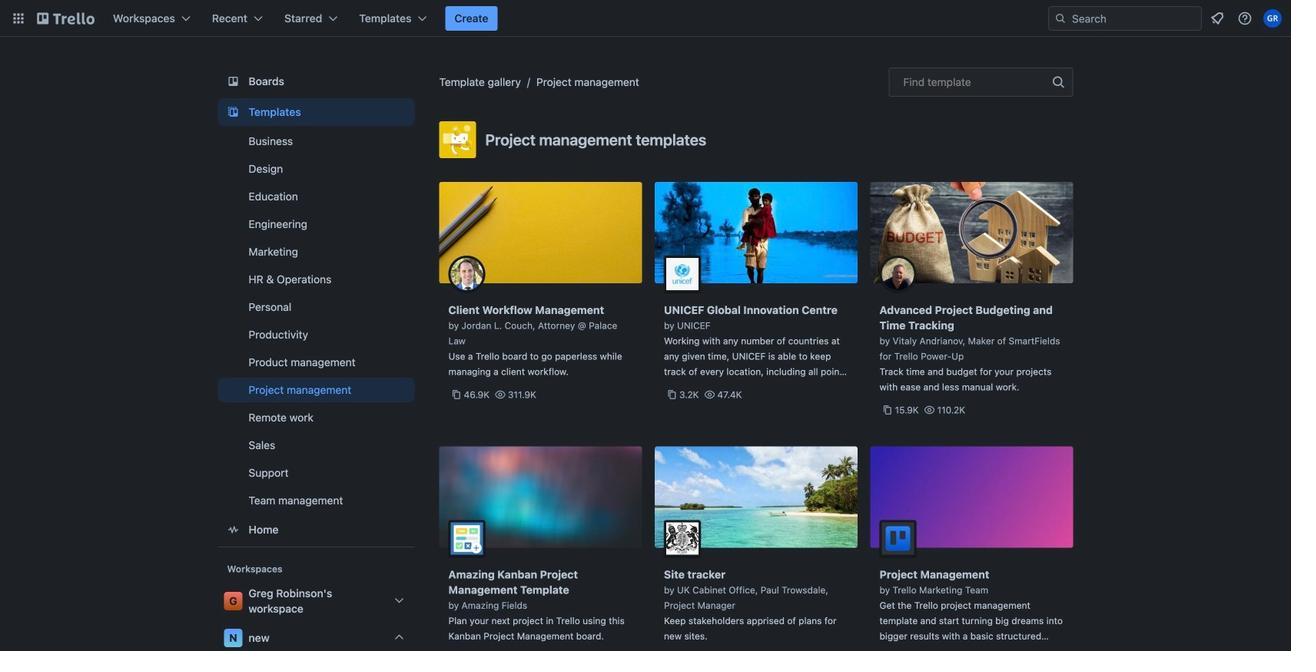 Task type: locate. For each thing, give the bounding box(es) containing it.
home image
[[224, 521, 242, 540]]

project management icon image
[[439, 121, 476, 158]]

greg robinson (gregrobinson96) image
[[1264, 9, 1282, 28]]

back to home image
[[37, 6, 95, 31]]

board image
[[224, 72, 242, 91]]

template board image
[[224, 103, 242, 121]]

uk cabinet office, paul trowsdale, project manager image
[[664, 521, 701, 558]]

trello marketing team image
[[880, 521, 917, 558]]

0 notifications image
[[1208, 9, 1227, 28]]

None field
[[889, 68, 1073, 97]]



Task type: describe. For each thing, give the bounding box(es) containing it.
Search field
[[1067, 7, 1201, 30]]

unicef image
[[664, 256, 701, 293]]

amazing fields image
[[448, 521, 485, 558]]

jordan l. couch, attorney @ palace law image
[[448, 256, 485, 293]]

vitaly andrianov, maker of smartfields for trello power-up image
[[880, 256, 917, 293]]

search image
[[1055, 12, 1067, 25]]

open information menu image
[[1237, 11, 1253, 26]]

primary element
[[0, 0, 1291, 37]]



Task type: vqa. For each thing, say whether or not it's contained in the screenshot.
Primary element
yes



